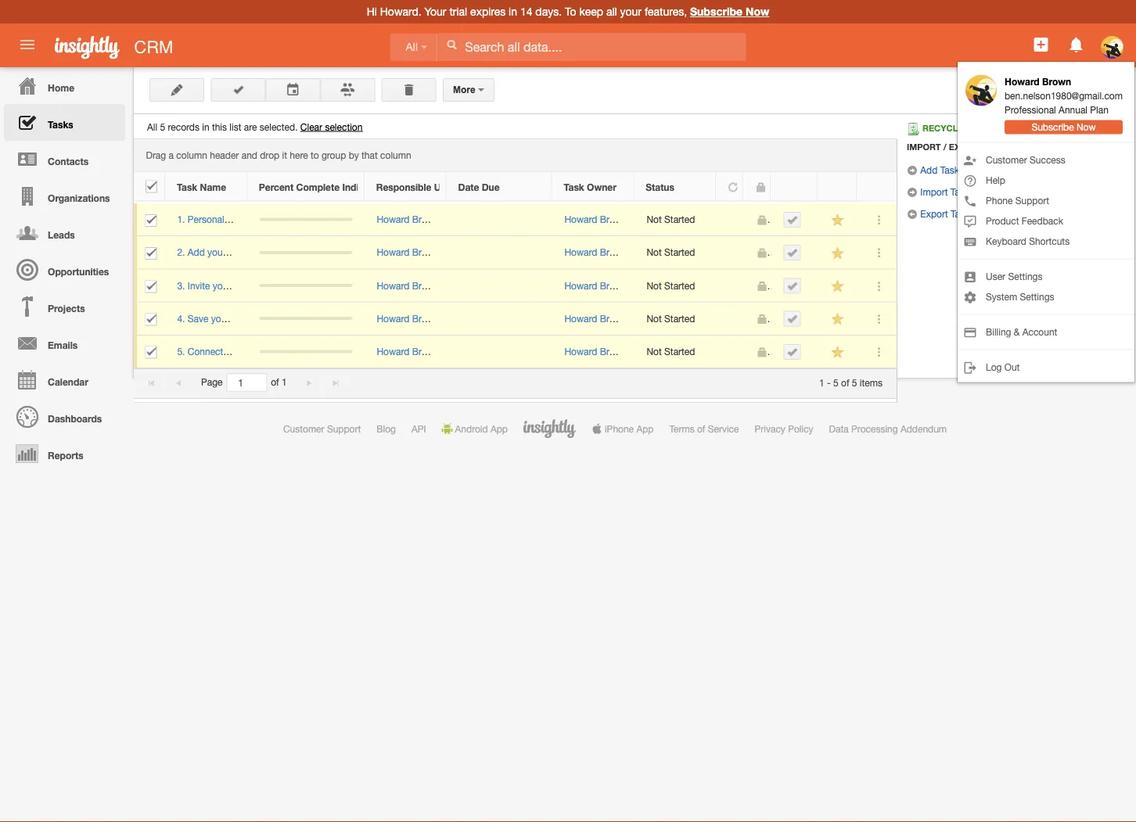 Task type: locate. For each thing, give the bounding box(es) containing it.
import for import tasks
[[921, 186, 948, 197]]

column right a
[[176, 150, 207, 161]]

of
[[271, 377, 279, 388], [842, 377, 850, 388], [698, 424, 706, 435]]

projects link
[[4, 288, 125, 325]]

0 horizontal spatial 1
[[282, 377, 287, 388]]

0% complete image up apps
[[259, 317, 353, 320]]

app right android
[[491, 424, 508, 435]]

0 horizontal spatial app
[[491, 424, 508, 435]]

2 circle arrow right image from the top
[[907, 187, 918, 198]]

Search all data.... text field
[[438, 33, 746, 61]]

1 vertical spatial mark this task complete image
[[787, 248, 798, 259]]

started for 3. invite your team
[[665, 280, 696, 291]]

1 horizontal spatial task
[[564, 182, 585, 193]]

percent complete indicator responsible user date due
[[259, 182, 500, 193]]

0 horizontal spatial column
[[176, 150, 207, 161]]

of right terms
[[698, 424, 706, 435]]

1 horizontal spatial subscribe now link
[[1005, 120, 1123, 134]]

0 vertical spatial user
[[434, 182, 455, 193]]

subscribe now link right features,
[[690, 5, 770, 18]]

4 not started cell from the top
[[635, 303, 717, 336]]

of right -
[[842, 377, 850, 388]]

white image
[[446, 39, 457, 50]]

your for emails
[[211, 313, 230, 324]]

5 not from the top
[[647, 346, 662, 357]]

more link
[[443, 78, 495, 102]]

to inside add tasks to google calendar "link"
[[967, 164, 977, 175]]

started for 2. add your customers
[[665, 247, 696, 258]]

user left date
[[434, 182, 455, 193]]

and left drop
[[242, 150, 258, 161]]

5 not started cell from the top
[[635, 336, 717, 369]]

following image for 2. add your customers
[[831, 246, 846, 261]]

row group containing 1. personalize your account
[[134, 204, 897, 369]]

android
[[455, 424, 488, 435]]

0 horizontal spatial add
[[188, 247, 205, 258]]

1 vertical spatial to
[[967, 164, 977, 175]]

items
[[860, 377, 883, 388]]

app for android app
[[491, 424, 508, 435]]

not
[[647, 214, 662, 225], [647, 247, 662, 258], [647, 280, 662, 291], [647, 313, 662, 324], [647, 346, 662, 357]]

1 1 from the left
[[282, 377, 287, 388]]

service
[[708, 424, 739, 435]]

1 vertical spatial mark this task complete image
[[787, 314, 798, 325]]

billing & account link
[[958, 322, 1135, 342]]

1 vertical spatial settings
[[1021, 292, 1055, 303]]

ok image
[[233, 84, 244, 95]]

add inside "link"
[[921, 164, 938, 175]]

not for 1. personalize your account
[[647, 214, 662, 225]]

and
[[242, 150, 258, 161], [277, 346, 293, 357]]

task left name
[[177, 182, 197, 193]]

5
[[160, 121, 165, 132], [834, 377, 839, 388], [852, 377, 858, 388]]

1 vertical spatial subscribe
[[1032, 122, 1075, 133]]

iphone
[[605, 424, 634, 435]]

1 horizontal spatial user
[[986, 271, 1006, 282]]

cell
[[134, 204, 165, 237], [447, 204, 553, 237], [717, 204, 745, 237], [772, 204, 819, 237], [134, 237, 165, 270], [247, 237, 365, 270], [447, 237, 553, 270], [717, 237, 745, 270], [772, 237, 819, 270], [134, 270, 165, 303], [247, 270, 365, 303], [447, 270, 553, 303], [717, 270, 745, 303], [772, 270, 819, 303], [134, 303, 165, 336], [447, 303, 553, 336], [717, 303, 745, 336], [772, 303, 819, 336], [134, 336, 165, 369], [447, 336, 553, 369], [717, 336, 745, 369], [772, 336, 819, 369]]

leads
[[48, 229, 75, 240]]

subscribe down the annual at the top right of the page
[[1032, 122, 1075, 133]]

1 horizontal spatial to
[[967, 164, 977, 175]]

feedback
[[1022, 216, 1064, 227]]

1 horizontal spatial export
[[949, 142, 985, 152]]

row containing 4. save your emails
[[134, 303, 897, 336]]

all down howard.
[[406, 41, 418, 53]]

1 vertical spatial to
[[226, 346, 234, 357]]

user inside row
[[434, 182, 455, 193]]

1 vertical spatial customer
[[283, 424, 325, 435]]

plan
[[1091, 104, 1109, 115]]

personalize
[[188, 214, 236, 225]]

not started cell for 1. personalize your account
[[635, 204, 717, 237]]

1 horizontal spatial calendar
[[1012, 164, 1050, 175]]

1 private task image from the top
[[757, 215, 768, 226]]

1 right 1 field
[[282, 377, 287, 388]]

0% complete image up of 1
[[259, 350, 353, 353]]

features,
[[645, 5, 687, 18]]

settings for user settings
[[1009, 271, 1043, 282]]

are
[[244, 121, 257, 132]]

2 mark this task complete image from the top
[[787, 314, 798, 325]]

this
[[212, 121, 227, 132]]

mark this task complete image
[[787, 215, 798, 226], [787, 248, 798, 259], [787, 347, 798, 358]]

iphone app link
[[592, 424, 654, 435]]

support for customer support
[[327, 424, 361, 435]]

following image
[[831, 213, 846, 228], [831, 246, 846, 261], [831, 279, 846, 294], [831, 345, 846, 360]]

1 following image from the top
[[831, 213, 846, 228]]

1 circle arrow right image from the top
[[907, 165, 918, 176]]

2 following image from the top
[[831, 246, 846, 261]]

1 0% complete image from the top
[[259, 218, 353, 221]]

not started for 4. save your emails
[[647, 313, 696, 324]]

settings up system settings
[[1009, 271, 1043, 282]]

keyboard shortcuts
[[986, 236, 1070, 247]]

data processing addendum link
[[830, 424, 947, 435]]

emails link
[[4, 325, 125, 362]]

1 app from the left
[[491, 424, 508, 435]]

4 row from the top
[[134, 270, 897, 303]]

row
[[134, 172, 896, 202], [134, 204, 897, 237], [134, 237, 897, 270], [134, 270, 897, 303], [134, 303, 897, 336], [134, 336, 897, 369]]

and right files
[[277, 346, 293, 357]]

all
[[406, 41, 418, 53], [147, 121, 157, 132]]

1 horizontal spatial 5
[[834, 377, 839, 388]]

to left google
[[967, 164, 977, 175]]

column right that
[[381, 150, 412, 161]]

2 mark this task complete image from the top
[[787, 248, 798, 259]]

not started for 3. invite your team
[[647, 280, 696, 291]]

following image for 1. personalize your account
[[831, 213, 846, 228]]

1 left -
[[820, 377, 825, 388]]

by
[[349, 150, 359, 161]]

3.
[[177, 280, 185, 291]]

to
[[565, 5, 577, 18], [967, 164, 977, 175]]

import up export tasks link
[[921, 186, 948, 197]]

in left 14
[[509, 5, 518, 18]]

add right 2.
[[188, 247, 205, 258]]

help
[[986, 175, 1006, 186]]

0 horizontal spatial 5
[[160, 121, 165, 132]]

all for all
[[406, 41, 418, 53]]

calendar inside add tasks to google calendar "link"
[[1012, 164, 1050, 175]]

1 horizontal spatial all
[[406, 41, 418, 53]]

your right "all"
[[620, 5, 642, 18]]

out
[[1005, 362, 1020, 373]]

tasks up import tasks
[[941, 164, 964, 175]]

row group containing task name
[[134, 172, 896, 202]]

task for task name
[[177, 182, 197, 193]]

0% complete image down 'complete'
[[259, 218, 353, 221]]

0 vertical spatial import
[[907, 142, 941, 152]]

export
[[949, 142, 985, 152], [921, 208, 949, 219]]

2 vertical spatial mark this task complete image
[[787, 347, 798, 358]]

data processing addendum
[[830, 424, 947, 435]]

to inside row
[[226, 346, 234, 357]]

circle arrow right image inside import tasks link
[[907, 187, 918, 198]]

product feedback
[[986, 216, 1064, 227]]

1 vertical spatial now
[[1077, 122, 1097, 133]]

not started
[[647, 214, 696, 225], [647, 247, 696, 258], [647, 280, 696, 291], [647, 313, 696, 324], [647, 346, 696, 357]]

1 vertical spatial row group
[[134, 204, 897, 369]]

1 horizontal spatial and
[[277, 346, 293, 357]]

None checkbox
[[145, 281, 157, 293], [145, 314, 157, 326], [145, 281, 157, 293], [145, 314, 157, 326]]

your for team
[[213, 280, 231, 291]]

0 horizontal spatial task
[[177, 182, 197, 193]]

5 not started from the top
[[647, 346, 696, 357]]

privacy
[[755, 424, 786, 435]]

all up "drag"
[[147, 121, 157, 132]]

press ctrl + space to group column header
[[771, 172, 818, 202], [818, 172, 857, 202], [857, 172, 896, 202]]

shortcuts
[[1030, 236, 1070, 247]]

howard brown ben.nelson1980@gmail.com professional annual plan subscribe now
[[1005, 76, 1123, 133]]

0 vertical spatial subscribe
[[690, 5, 743, 18]]

5 left items
[[852, 377, 858, 388]]

1 not from the top
[[647, 214, 662, 225]]

calendar up phone support
[[1012, 164, 1050, 175]]

row containing 5. connect to your files and apps
[[134, 336, 897, 369]]

your for customers
[[208, 247, 226, 258]]

private task image
[[757, 215, 768, 226], [757, 347, 768, 358]]

subscribe right features,
[[690, 5, 743, 18]]

user up system
[[986, 271, 1006, 282]]

howard brown link
[[377, 214, 440, 225], [565, 214, 627, 225], [377, 247, 440, 258], [565, 247, 627, 258], [377, 280, 440, 291], [565, 280, 627, 291], [377, 313, 440, 324], [565, 313, 627, 324], [377, 346, 440, 357], [565, 346, 627, 357]]

0 vertical spatial 0% complete image
[[259, 218, 353, 221]]

subscribe now link down the annual at the top right of the page
[[1005, 120, 1123, 134]]

clear selection link
[[301, 121, 363, 132]]

support inside phone support link
[[1016, 195, 1050, 206]]

1. personalize your account link
[[177, 214, 301, 225]]

1 vertical spatial 0% complete image
[[259, 317, 353, 320]]

a
[[169, 150, 174, 161]]

2 not from the top
[[647, 247, 662, 258]]

your right save
[[211, 313, 230, 324]]

2 row group from the top
[[134, 204, 897, 369]]

app
[[491, 424, 508, 435], [637, 424, 654, 435]]

subscribe now link
[[690, 5, 770, 18], [1005, 120, 1123, 134]]

2 app from the left
[[637, 424, 654, 435]]

your left "account"
[[239, 214, 257, 225]]

5 left records on the left of the page
[[160, 121, 165, 132]]

task
[[177, 182, 197, 193], [564, 182, 585, 193]]

0 horizontal spatial user
[[434, 182, 455, 193]]

1 started from the top
[[665, 214, 696, 225]]

0 vertical spatial calendar
[[1012, 164, 1050, 175]]

1 horizontal spatial app
[[637, 424, 654, 435]]

6 row from the top
[[134, 336, 897, 369]]

1. personalize your account
[[177, 214, 294, 225]]

policy
[[789, 424, 814, 435]]

projects
[[48, 303, 85, 314]]

4 not started from the top
[[647, 313, 696, 324]]

terms
[[670, 424, 695, 435]]

1 vertical spatial add
[[188, 247, 205, 258]]

user
[[434, 182, 455, 193], [986, 271, 1006, 282]]

1 row from the top
[[134, 172, 896, 202]]

your for account
[[239, 214, 257, 225]]

2. add your customers link
[[177, 247, 281, 258]]

circle arrow right image
[[907, 165, 918, 176], [907, 187, 918, 198]]

2 not started cell from the top
[[635, 237, 717, 270]]

0 horizontal spatial customer
[[283, 424, 325, 435]]

customer success link
[[958, 150, 1135, 170]]

3 mark this task complete image from the top
[[787, 347, 798, 358]]

circle arrow right image up the circle arrow left icon
[[907, 187, 918, 198]]

circle arrow right image up import tasks link
[[907, 165, 918, 176]]

0 horizontal spatial calendar
[[48, 377, 88, 388]]

private task image for team
[[757, 281, 768, 292]]

4 not from the top
[[647, 313, 662, 324]]

add
[[921, 164, 938, 175], [188, 247, 205, 258]]

support left blog link
[[327, 424, 361, 435]]

3 following image from the top
[[831, 279, 846, 294]]

0 vertical spatial support
[[1016, 195, 1050, 206]]

leads link
[[4, 215, 125, 251]]

drag
[[146, 150, 166, 161]]

1 vertical spatial user
[[986, 271, 1006, 282]]

brown
[[1043, 76, 1072, 87], [412, 214, 440, 225], [600, 214, 627, 225], [412, 247, 440, 258], [600, 247, 627, 258], [412, 280, 440, 291], [600, 280, 627, 291], [412, 313, 440, 324], [600, 313, 627, 324], [412, 346, 440, 357], [600, 346, 627, 357]]

your left team
[[213, 280, 231, 291]]

1 vertical spatial and
[[277, 346, 293, 357]]

0 vertical spatial add
[[921, 164, 938, 175]]

0 vertical spatial all
[[406, 41, 418, 53]]

processing
[[852, 424, 898, 435]]

0 vertical spatial mark this task complete image
[[787, 281, 798, 292]]

2 not started from the top
[[647, 247, 696, 258]]

0 horizontal spatial to
[[226, 346, 234, 357]]

0 horizontal spatial and
[[242, 150, 258, 161]]

3 row from the top
[[134, 237, 897, 270]]

1 task from the left
[[177, 182, 197, 193]]

tasks for add tasks to google calendar
[[941, 164, 964, 175]]

not started cell for 4. save your emails
[[635, 303, 717, 336]]

3 started from the top
[[665, 280, 696, 291]]

0 horizontal spatial support
[[327, 424, 361, 435]]

not started for 2. add your customers
[[647, 247, 696, 258]]

4 following image from the top
[[831, 345, 846, 360]]

0 horizontal spatial to
[[565, 5, 577, 18]]

calendar inside navigation
[[48, 377, 88, 388]]

import for import / export
[[907, 142, 941, 152]]

row containing task name
[[134, 172, 896, 202]]

account
[[260, 214, 294, 225]]

not for 3. invite your team
[[647, 280, 662, 291]]

import
[[907, 142, 941, 152], [921, 186, 948, 197]]

0 vertical spatial row group
[[134, 172, 896, 202]]

2 private task image from the top
[[757, 347, 768, 358]]

selected.
[[260, 121, 298, 132]]

not started cell
[[635, 204, 717, 237], [635, 237, 717, 270], [635, 270, 717, 303], [635, 303, 717, 336], [635, 336, 717, 369]]

all inside all link
[[406, 41, 418, 53]]

to right connect
[[226, 346, 234, 357]]

0 horizontal spatial all
[[147, 121, 157, 132]]

0 horizontal spatial of
[[271, 377, 279, 388]]

contacts link
[[4, 141, 125, 178]]

of right 1 field
[[271, 377, 279, 388]]

0 horizontal spatial subscribe now link
[[690, 5, 770, 18]]

app right iphone on the right of page
[[637, 424, 654, 435]]

home link
[[4, 67, 125, 104]]

mark this task complete image for 3. invite your team
[[787, 281, 798, 292]]

1 horizontal spatial in
[[509, 5, 518, 18]]

now inside howard brown ben.nelson1980@gmail.com professional annual plan subscribe now
[[1077, 122, 1097, 133]]

system settings link
[[958, 287, 1135, 307]]

0 vertical spatial private task image
[[757, 215, 768, 226]]

1 horizontal spatial subscribe
[[1032, 122, 1075, 133]]

iphone app
[[605, 424, 654, 435]]

0% complete image
[[259, 218, 353, 221], [259, 317, 353, 320], [259, 350, 353, 353]]

help link
[[958, 170, 1135, 191]]

0 horizontal spatial subscribe
[[690, 5, 743, 18]]

3 not started from the top
[[647, 280, 696, 291]]

1 horizontal spatial column
[[381, 150, 412, 161]]

0 horizontal spatial in
[[202, 121, 209, 132]]

4 started from the top
[[665, 313, 696, 324]]

private task image
[[755, 182, 766, 193], [757, 248, 768, 259], [757, 281, 768, 292], [757, 314, 768, 325]]

records
[[168, 121, 200, 132]]

calendar up the dashboards link
[[48, 377, 88, 388]]

1 mark this task complete image from the top
[[787, 281, 798, 292]]

1 vertical spatial import
[[921, 186, 948, 197]]

0 vertical spatial mark this task complete image
[[787, 215, 798, 226]]

2 task from the left
[[564, 182, 585, 193]]

5 row from the top
[[134, 303, 897, 336]]

import left /
[[907, 142, 941, 152]]

tasks
[[48, 119, 73, 130], [941, 164, 964, 175], [951, 186, 975, 197], [951, 208, 975, 219]]

1 vertical spatial all
[[147, 121, 157, 132]]

not started for 1. personalize your account
[[647, 214, 696, 225]]

team
[[234, 280, 255, 291]]

all for all 5 records in this list are selected. clear selection
[[147, 121, 157, 132]]

2.
[[177, 247, 185, 258]]

log out link
[[958, 357, 1135, 378]]

settings
[[1009, 271, 1043, 282], [1021, 292, 1055, 303]]

1 horizontal spatial add
[[921, 164, 938, 175]]

0 horizontal spatial export
[[921, 208, 949, 219]]

howard
[[1005, 76, 1040, 87], [377, 214, 410, 225], [565, 214, 598, 225], [377, 247, 410, 258], [565, 247, 598, 258], [377, 280, 410, 291], [565, 280, 598, 291], [377, 313, 410, 324], [565, 313, 598, 324], [377, 346, 410, 357], [565, 346, 598, 357]]

privacy policy
[[755, 424, 814, 435]]

invite
[[188, 280, 210, 291]]

0 vertical spatial to
[[565, 5, 577, 18]]

1 vertical spatial private task image
[[757, 347, 768, 358]]

0 vertical spatial customer
[[986, 155, 1028, 166]]

1 horizontal spatial to
[[311, 150, 319, 161]]

mark this task complete image for 2. add your customers
[[787, 248, 798, 259]]

2 row from the top
[[134, 204, 897, 237]]

3 0% complete image from the top
[[259, 350, 353, 353]]

0 horizontal spatial now
[[746, 5, 770, 18]]

1 vertical spatial circle arrow right image
[[907, 187, 918, 198]]

private task image for emails
[[757, 314, 768, 325]]

hi howard. your trial expires in 14 days. to keep all your features, subscribe now
[[367, 5, 770, 18]]

opportunities
[[48, 266, 109, 277]]

support for phone support
[[1016, 195, 1050, 206]]

1 horizontal spatial customer
[[986, 155, 1028, 166]]

tasks down add tasks to google calendar "link"
[[951, 186, 975, 197]]

support
[[1016, 195, 1050, 206], [327, 424, 361, 435]]

add tasks to google calendar
[[918, 164, 1050, 175]]

export right the circle arrow left icon
[[921, 208, 949, 219]]

0 vertical spatial circle arrow right image
[[907, 165, 918, 176]]

1 not started from the top
[[647, 214, 696, 225]]

1 horizontal spatial now
[[1077, 122, 1097, 133]]

phone support
[[986, 195, 1050, 206]]

circle arrow right image inside add tasks to google calendar "link"
[[907, 165, 918, 176]]

settings down user settings link
[[1021, 292, 1055, 303]]

customer for customer success
[[986, 155, 1028, 166]]

5 right -
[[834, 377, 839, 388]]

1 horizontal spatial support
[[1016, 195, 1050, 206]]

not for 4. save your emails
[[647, 313, 662, 324]]

customer down of 1
[[283, 424, 325, 435]]

1 horizontal spatial of
[[698, 424, 706, 435]]

mark this task complete image
[[787, 281, 798, 292], [787, 314, 798, 325]]

3 not started cell from the top
[[635, 270, 717, 303]]

1 field
[[227, 374, 266, 391]]

1 mark this task complete image from the top
[[787, 215, 798, 226]]

your
[[620, 5, 642, 18], [239, 214, 257, 225], [208, 247, 226, 258], [213, 280, 231, 291], [211, 313, 230, 324], [237, 346, 255, 357]]

responsible
[[376, 182, 432, 193]]

tasks inside "link"
[[941, 164, 964, 175]]

1 row group from the top
[[134, 172, 896, 202]]

your left files
[[237, 346, 255, 357]]

5 started from the top
[[665, 346, 696, 357]]

ben.nelson1980@gmail.com
[[1005, 90, 1123, 101]]

api link
[[412, 424, 426, 435]]

task left owner
[[564, 182, 585, 193]]

1 not started cell from the top
[[635, 204, 717, 237]]

more
[[453, 85, 478, 95]]

row group
[[134, 172, 896, 202], [134, 204, 897, 369]]

calendar link
[[4, 362, 125, 398]]

1 horizontal spatial 1
[[820, 377, 825, 388]]

in left this
[[202, 121, 209, 132]]

row containing 3. invite your team
[[134, 270, 897, 303]]

3 not from the top
[[647, 280, 662, 291]]

to left keep
[[565, 5, 577, 18]]

not for 2. add your customers
[[647, 247, 662, 258]]

2 vertical spatial 0% complete image
[[259, 350, 353, 353]]

navigation
[[0, 67, 125, 472]]

0 vertical spatial settings
[[1009, 271, 1043, 282]]

tasks down import tasks
[[951, 208, 975, 219]]

1 vertical spatial support
[[327, 424, 361, 435]]

customer support link
[[283, 424, 361, 435]]

opportunities link
[[4, 251, 125, 288]]

1 vertical spatial calendar
[[48, 377, 88, 388]]

app for iphone app
[[637, 424, 654, 435]]

tasks for import tasks
[[951, 186, 975, 197]]

your up 3. invite your team
[[208, 247, 226, 258]]

to right the here
[[311, 150, 319, 161]]

tasks up contacts link
[[48, 119, 73, 130]]

2 started from the top
[[665, 247, 696, 258]]

2 0% complete image from the top
[[259, 317, 353, 320]]

customer up help
[[986, 155, 1028, 166]]

export down bin on the top of page
[[949, 142, 985, 152]]

None checkbox
[[146, 180, 157, 193], [145, 214, 157, 227], [145, 247, 157, 260], [145, 347, 157, 359], [146, 180, 157, 193], [145, 214, 157, 227], [145, 247, 157, 260], [145, 347, 157, 359]]

contacts
[[48, 156, 89, 167]]

support up product feedback
[[1016, 195, 1050, 206]]

page
[[201, 377, 223, 388]]

add up import tasks link
[[921, 164, 938, 175]]

0 vertical spatial and
[[242, 150, 258, 161]]



Task type: describe. For each thing, give the bounding box(es) containing it.
brown inside howard brown ben.nelson1980@gmail.com professional annual plan subscribe now
[[1043, 76, 1072, 87]]

2 column from the left
[[381, 150, 412, 161]]

import tasks
[[918, 186, 975, 197]]

4. save your emails link
[[177, 313, 267, 324]]

notifications image
[[1068, 35, 1086, 54]]

0% complete image for 4. save your emails
[[259, 317, 353, 320]]

0% complete image for 1. personalize your account
[[259, 218, 353, 221]]

2 horizontal spatial of
[[842, 377, 850, 388]]

5.
[[177, 346, 185, 357]]

2 press ctrl + space to group column header from the left
[[818, 172, 857, 202]]

following image for 5. connect to your files and apps
[[831, 345, 846, 360]]

android app link
[[442, 424, 508, 435]]

2. add your customers
[[177, 247, 273, 258]]

dashboards link
[[4, 398, 125, 435]]

account
[[1023, 327, 1058, 338]]

private task image for customers
[[757, 248, 768, 259]]

billing
[[986, 327, 1012, 338]]

0 vertical spatial export
[[949, 142, 985, 152]]

howard.
[[380, 5, 422, 18]]

export tasks
[[918, 208, 975, 219]]

1 vertical spatial export
[[921, 208, 949, 219]]

circle arrow right image for import tasks
[[907, 187, 918, 198]]

row containing 1. personalize your account
[[134, 204, 897, 237]]

recycle bin link
[[907, 123, 989, 135]]

annual
[[1059, 104, 1088, 115]]

-
[[828, 377, 831, 388]]

product feedback link
[[958, 211, 1135, 231]]

task for task owner
[[564, 182, 585, 193]]

repeating task image
[[728, 182, 739, 193]]

private task image for 5. connect to your files and apps
[[757, 347, 768, 358]]

system settings
[[986, 292, 1055, 303]]

add inside row
[[188, 247, 205, 258]]

tasks for export tasks
[[951, 208, 975, 219]]

status
[[646, 182, 675, 193]]

import / export
[[907, 142, 985, 152]]

user settings
[[986, 271, 1043, 282]]

5. connect to your files and apps
[[177, 346, 317, 357]]

add tasks to google calendar link
[[907, 164, 1050, 176]]

not started for 5. connect to your files and apps
[[647, 346, 696, 357]]

android app
[[455, 424, 508, 435]]

settings for system settings
[[1021, 292, 1055, 303]]

product
[[986, 216, 1020, 227]]

0% complete image for 5. connect to your files and apps
[[259, 350, 353, 353]]

phone
[[986, 195, 1013, 206]]

api
[[412, 424, 426, 435]]

started for 4. save your emails
[[665, 313, 696, 324]]

home
[[48, 82, 74, 93]]

14
[[521, 5, 533, 18]]

customer success
[[986, 155, 1066, 166]]

mark this task complete image for 4. save your emails
[[787, 314, 798, 325]]

reports
[[48, 450, 83, 461]]

your
[[425, 5, 447, 18]]

0 vertical spatial subscribe now link
[[690, 5, 770, 18]]

header
[[210, 150, 239, 161]]

system
[[986, 292, 1018, 303]]

date
[[458, 182, 479, 193]]

not started cell for 3. invite your team
[[635, 270, 717, 303]]

trial
[[450, 5, 468, 18]]

1 column from the left
[[176, 150, 207, 161]]

2 1 from the left
[[820, 377, 825, 388]]

0 vertical spatial now
[[746, 5, 770, 18]]

and inside row
[[277, 346, 293, 357]]

organizations
[[48, 193, 110, 204]]

task name
[[177, 182, 226, 193]]

connect
[[188, 346, 223, 357]]

all link
[[390, 33, 438, 61]]

customer for customer support
[[283, 424, 325, 435]]

circle arrow left image
[[907, 209, 918, 220]]

circle arrow right image for add tasks to google calendar
[[907, 165, 918, 176]]

mark this task complete image for 1. personalize your account
[[787, 215, 798, 226]]

not for 5. connect to your files and apps
[[647, 346, 662, 357]]

subscribe inside howard brown ben.nelson1980@gmail.com professional annual plan subscribe now
[[1032, 122, 1075, 133]]

0 vertical spatial to
[[311, 150, 319, 161]]

bin
[[966, 123, 981, 133]]

not started cell for 5. connect to your files and apps
[[635, 336, 717, 369]]

customers
[[229, 247, 273, 258]]

name
[[200, 182, 226, 193]]

professional
[[1005, 104, 1057, 115]]

following image for 3. invite your team
[[831, 279, 846, 294]]

terms of service link
[[670, 424, 739, 435]]

mark this task complete image for 5. connect to your files and apps
[[787, 347, 798, 358]]

drag a column header and drop it here to group by that column
[[146, 150, 412, 161]]

tasks link
[[4, 104, 125, 141]]

hi
[[367, 5, 377, 18]]

started for 5. connect to your files and apps
[[665, 346, 696, 357]]

privacy policy link
[[755, 424, 814, 435]]

complete
[[296, 182, 340, 193]]

2 horizontal spatial 5
[[852, 377, 858, 388]]

due
[[482, 182, 500, 193]]

recycle bin
[[923, 123, 981, 133]]

howard inside howard brown ben.nelson1980@gmail.com professional annual plan subscribe now
[[1005, 76, 1040, 87]]

started for 1. personalize your account
[[665, 214, 696, 225]]

keyboard shortcuts link
[[958, 231, 1135, 252]]

organizations link
[[4, 178, 125, 215]]

apps
[[296, 346, 317, 357]]

dashboards
[[48, 413, 102, 424]]

keep
[[580, 5, 604, 18]]

save
[[188, 313, 209, 324]]

indicator
[[342, 182, 382, 193]]

3. invite your team link
[[177, 280, 263, 291]]

private task image for 1. personalize your account
[[757, 215, 768, 226]]

1 vertical spatial in
[[202, 121, 209, 132]]

reports link
[[4, 435, 125, 472]]

1 vertical spatial subscribe now link
[[1005, 120, 1123, 134]]

1 press ctrl + space to group column header from the left
[[771, 172, 818, 202]]

5. connect to your files and apps link
[[177, 346, 324, 357]]

export tasks link
[[907, 208, 975, 220]]

following image
[[831, 312, 846, 327]]

1 - 5 of 5 items
[[820, 377, 883, 388]]

log
[[986, 362, 1002, 373]]

addendum
[[901, 424, 947, 435]]

not started cell for 2. add your customers
[[635, 237, 717, 270]]

selection
[[325, 121, 363, 132]]

clear
[[301, 121, 323, 132]]

1.
[[177, 214, 185, 225]]

3 press ctrl + space to group column header from the left
[[857, 172, 896, 202]]

row containing 2. add your customers
[[134, 237, 897, 270]]

phone support link
[[958, 191, 1135, 211]]

keyboard
[[986, 236, 1027, 247]]

0 vertical spatial in
[[509, 5, 518, 18]]

emails
[[48, 340, 78, 351]]

here
[[290, 150, 308, 161]]

navigation containing home
[[0, 67, 125, 472]]

blog link
[[377, 424, 396, 435]]

files
[[258, 346, 275, 357]]



Task type: vqa. For each thing, say whether or not it's contained in the screenshot.
Carlos Smith
no



